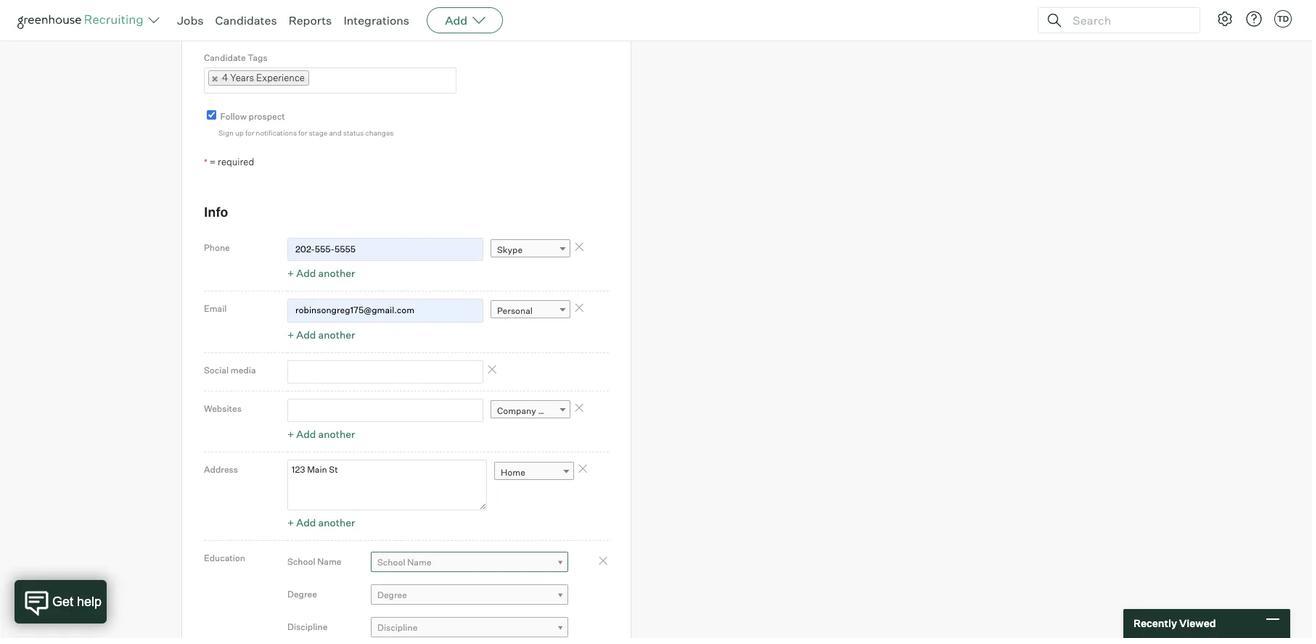 Task type: vqa. For each thing, say whether or not it's contained in the screenshot.
the + Add another link associated with Websites
yes



Task type: locate. For each thing, give the bounding box(es) containing it.
4 + from the top
[[288, 517, 294, 530]]

websites element
[[288, 399, 609, 445]]

integrations link
[[344, 13, 410, 28]]

education
[[204, 554, 245, 564]]

0 horizontal spatial school name
[[288, 557, 342, 568]]

follow prospect
[[220, 111, 285, 122]]

candidates
[[215, 13, 277, 28]]

notifications
[[256, 129, 297, 137]]

reports link
[[289, 13, 332, 28]]

website
[[538, 406, 571, 417]]

school
[[288, 557, 316, 568], [378, 558, 406, 569]]

school name link
[[371, 553, 569, 574]]

add for websites
[[296, 429, 316, 441]]

+ add another link
[[288, 267, 355, 280], [288, 329, 355, 341], [288, 429, 355, 441], [288, 517, 355, 530]]

Search text field
[[1069, 10, 1187, 31]]

add
[[445, 13, 468, 28], [296, 267, 316, 280], [296, 329, 316, 341], [296, 429, 316, 441], [296, 517, 316, 530]]

2 + add another from the top
[[288, 329, 355, 341]]

degree
[[288, 590, 317, 601], [378, 590, 407, 601]]

None text field
[[288, 299, 484, 323], [288, 399, 484, 423], [288, 461, 487, 511], [288, 299, 484, 323], [288, 399, 484, 423], [288, 461, 487, 511]]

+ add another inside websites element
[[288, 429, 355, 441]]

None text field
[[309, 69, 324, 92], [288, 238, 484, 262], [288, 361, 484, 384], [309, 69, 324, 92], [288, 238, 484, 262], [288, 361, 484, 384]]

4
[[222, 72, 228, 83]]

add for phone
[[296, 267, 316, 280]]

+ for address
[[288, 517, 294, 530]]

1 + add another from the top
[[288, 267, 355, 280]]

recently viewed
[[1134, 618, 1217, 630]]

3 + add another from the top
[[288, 429, 355, 441]]

add for address
[[296, 517, 316, 530]]

+
[[288, 267, 294, 280], [288, 329, 294, 341], [288, 429, 294, 441], [288, 517, 294, 530]]

and
[[329, 129, 342, 137]]

1 horizontal spatial school
[[378, 558, 406, 569]]

email
[[204, 304, 227, 315]]

name
[[317, 557, 342, 568], [407, 558, 432, 569]]

4 + add another from the top
[[288, 517, 355, 530]]

0 horizontal spatial for
[[245, 129, 254, 137]]

home link
[[494, 462, 574, 483]]

for left stage
[[299, 129, 307, 137]]

2 another from the top
[[318, 329, 355, 341]]

3 + from the top
[[288, 429, 294, 441]]

home
[[501, 467, 526, 478]]

social
[[204, 365, 229, 376]]

another for websites
[[318, 429, 355, 441]]

4 years experience
[[222, 72, 305, 83]]

sign up for notifications for stage and status changes
[[219, 129, 394, 137]]

personal link
[[491, 301, 571, 322]]

*
[[204, 157, 208, 168]]

1 horizontal spatial school name
[[378, 558, 432, 569]]

greenhouse recruiting image
[[17, 12, 148, 29]]

0 horizontal spatial name
[[317, 557, 342, 568]]

skype link
[[491, 240, 571, 261]]

1 + from the top
[[288, 267, 294, 280]]

up
[[235, 129, 244, 137]]

+ add another
[[288, 267, 355, 280], [288, 329, 355, 341], [288, 429, 355, 441], [288, 517, 355, 530]]

skype
[[497, 245, 523, 256]]

add inside popup button
[[445, 13, 468, 28]]

td button
[[1272, 7, 1295, 30]]

experience
[[256, 72, 305, 83]]

social media
[[204, 365, 256, 376]]

2 + from the top
[[288, 329, 294, 341]]

stage
[[309, 129, 328, 137]]

websites
[[204, 404, 242, 415]]

+ for phone
[[288, 267, 294, 280]]

another
[[318, 267, 355, 280], [318, 329, 355, 341], [318, 429, 355, 441], [318, 517, 355, 530]]

+ add another for address
[[288, 517, 355, 530]]

+ add another link for phone
[[288, 267, 355, 280]]

jobs link
[[177, 13, 204, 28]]

4 + add another link from the top
[[288, 517, 355, 530]]

for right up
[[245, 129, 254, 137]]

status
[[343, 129, 364, 137]]

reports
[[289, 13, 332, 28]]

1 horizontal spatial for
[[299, 129, 307, 137]]

add inside websites element
[[296, 429, 316, 441]]

1 horizontal spatial discipline
[[378, 623, 418, 634]]

company website
[[497, 406, 571, 417]]

3 + add another link from the top
[[288, 429, 355, 441]]

for
[[245, 129, 254, 137], [299, 129, 307, 137]]

1 another from the top
[[318, 267, 355, 280]]

2 + add another link from the top
[[288, 329, 355, 341]]

another inside websites element
[[318, 429, 355, 441]]

another for email
[[318, 329, 355, 341]]

degree link
[[371, 585, 569, 606]]

discipline
[[288, 623, 328, 633], [378, 623, 418, 634]]

* = required
[[204, 156, 254, 168]]

school name
[[288, 557, 342, 568], [378, 558, 432, 569]]

2 for from the left
[[299, 129, 307, 137]]

integrations
[[344, 13, 410, 28]]

4 another from the top
[[318, 517, 355, 530]]

1 for from the left
[[245, 129, 254, 137]]

+ inside websites element
[[288, 429, 294, 441]]

+ add another link inside websites element
[[288, 429, 355, 441]]

company website link
[[491, 401, 571, 422]]

1 + add another link from the top
[[288, 267, 355, 280]]

3 another from the top
[[318, 429, 355, 441]]



Task type: describe. For each thing, give the bounding box(es) containing it.
+ add another link for websites
[[288, 429, 355, 441]]

info
[[204, 204, 228, 220]]

viewed
[[1180, 618, 1217, 630]]

media
[[231, 365, 256, 376]]

Follow prospect checkbox
[[207, 110, 216, 120]]

+ add another for websites
[[288, 429, 355, 441]]

candidate
[[204, 52, 246, 63]]

prospect
[[249, 111, 285, 122]]

+ add another for phone
[[288, 267, 355, 280]]

candidate tags
[[204, 52, 268, 63]]

recently
[[1134, 618, 1178, 630]]

1 horizontal spatial name
[[407, 558, 432, 569]]

sign
[[219, 129, 234, 137]]

+ add another link for email
[[288, 329, 355, 341]]

+ for email
[[288, 329, 294, 341]]

another for phone
[[318, 267, 355, 280]]

+ for websites
[[288, 429, 294, 441]]

follow
[[220, 111, 247, 122]]

td button
[[1275, 10, 1292, 28]]

add for email
[[296, 329, 316, 341]]

jobs
[[177, 13, 204, 28]]

years
[[230, 72, 254, 83]]

+ add another link for address
[[288, 517, 355, 530]]

0 horizontal spatial school
[[288, 557, 316, 568]]

changes
[[366, 129, 394, 137]]

0 horizontal spatial discipline
[[288, 623, 328, 633]]

+ add another for email
[[288, 329, 355, 341]]

required
[[218, 156, 254, 168]]

add button
[[427, 7, 503, 33]]

td
[[1278, 14, 1290, 24]]

candidates link
[[215, 13, 277, 28]]

configure image
[[1217, 10, 1234, 28]]

discipline link
[[371, 618, 569, 639]]

=
[[210, 156, 216, 168]]

tags
[[248, 52, 268, 63]]

another for address
[[318, 517, 355, 530]]

1 horizontal spatial degree
[[378, 590, 407, 601]]

0 horizontal spatial degree
[[288, 590, 317, 601]]

company
[[497, 406, 536, 417]]

phone
[[204, 242, 230, 253]]

personal
[[497, 306, 533, 317]]

address
[[204, 465, 238, 476]]



